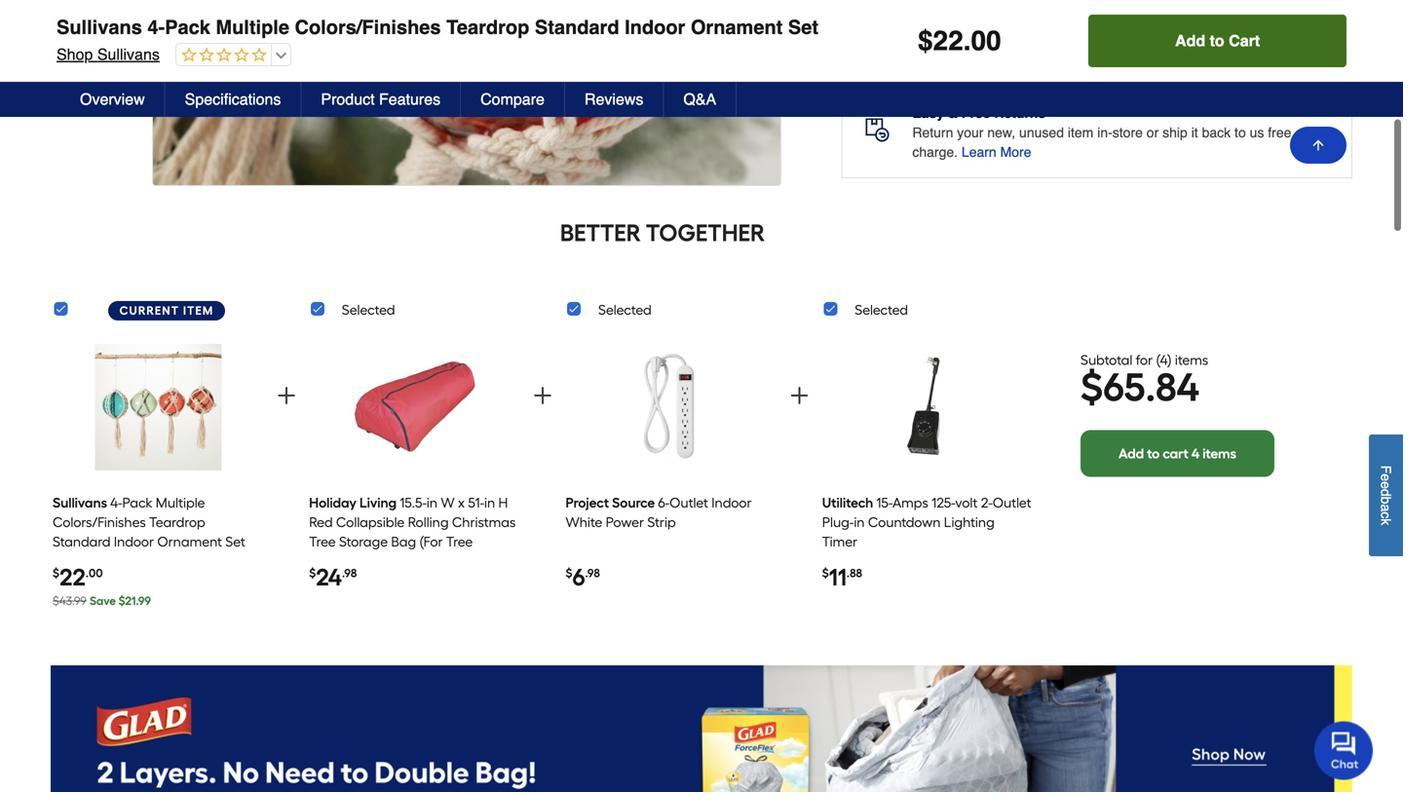 Task type: describe. For each thing, give the bounding box(es) containing it.
model
[[154, 29, 191, 45]]

compare
[[480, 90, 545, 108]]

lighting
[[944, 514, 995, 530]]

f
[[1378, 465, 1394, 474]]

this
[[1079, 35, 1111, 53]]

pack inside 4-pack multiple colors/finishes teardrop standard indoor ornament set
[[122, 494, 152, 511]]

$ 24 .98
[[309, 563, 357, 591]]

sullivans 4-pack multiple colors/finishes teardrop standard indoor ornament set
[[57, 16, 818, 38]]

4- for sullivans 4-pack multiple colors/finishes teardrop standard indoor ornament set item # 5459252 | model # or10307
[[142, 0, 159, 23]]

buy this now
[[1045, 35, 1148, 53]]

in-
[[1097, 125, 1112, 140]]

indoor inside sullivans 4-pack multiple colors/finishes teardrop standard indoor ornament set item # 5459252 | model # or10307
[[619, 0, 679, 23]]

standard for sullivans 4-pack multiple colors/finishes teardrop standard indoor ornament set item # 5459252 | model # or10307
[[529, 0, 613, 23]]

q&a button
[[664, 82, 737, 117]]

21.99
[[125, 594, 151, 608]]

unused
[[1019, 125, 1064, 140]]

$ right "save"
[[118, 594, 125, 608]]

colors/finishes for sullivans 4-pack multiple colors/finishes teardrop standard indoor ornament set item # 5459252 | model # or10307
[[289, 0, 435, 23]]

amps
[[892, 494, 928, 511]]

add to cart 4 items
[[1119, 445, 1236, 462]]

1 # from the left
[[81, 29, 89, 45]]

storage
[[339, 533, 388, 550]]

0 horizontal spatial in
[[427, 494, 438, 511]]

$ for $ 22 . 00
[[918, 25, 933, 57]]

$ for $ 11 .88
[[822, 566, 829, 580]]

set for sullivans 4-pack multiple colors/finishes teardrop standard indoor ornament set
[[788, 16, 818, 38]]

indoor up reviews button
[[625, 16, 685, 38]]

2-
[[981, 494, 993, 511]]

w
[[441, 494, 455, 511]]

pack for sullivans 4-pack multiple colors/finishes teardrop standard indoor ornament set
[[165, 16, 210, 38]]

51-
[[468, 494, 484, 511]]

a
[[1378, 504, 1394, 512]]

compare button
[[461, 82, 565, 117]]

specifications
[[185, 90, 281, 108]]

project
[[566, 494, 609, 511]]

set inside 4-pack multiple colors/finishes teardrop standard indoor ornament set
[[225, 533, 245, 550]]

chat invite button image
[[1314, 721, 1374, 780]]

items inside add to cart 4 items 'link'
[[1203, 445, 1236, 462]]

outlet inside 15-amps 125-volt 2-outlet plug-in countdown lighting timer
[[993, 494, 1031, 511]]

x
[[458, 494, 465, 511]]

specifications button
[[165, 82, 301, 117]]

volt
[[955, 494, 978, 511]]

source
[[612, 494, 655, 511]]

together
[[646, 219, 765, 247]]

1 e from the top
[[1378, 474, 1394, 481]]

sullivans for sullivans
[[53, 494, 107, 511]]

subtotal
[[1081, 352, 1132, 368]]

h
[[498, 494, 508, 511]]

11
[[829, 563, 847, 591]]

15.5-
[[400, 494, 427, 511]]

5459252
[[89, 29, 142, 45]]

advertisement region
[[51, 665, 1352, 792]]

or
[[1147, 125, 1159, 140]]

your
[[957, 125, 984, 140]]

ft)
[[401, 553, 415, 569]]

65
[[1103, 364, 1145, 411]]

multiple inside 4-pack multiple colors/finishes teardrop standard indoor ornament set
[[156, 494, 205, 511]]

b
[[1378, 496, 1394, 504]]

easy & free returns return your new, unused item in-store or ship it back to us free of charge.
[[912, 105, 1307, 160]]

4-pack multiple colors/finishes teardrop standard indoor ornament set
[[53, 494, 245, 550]]

00
[[971, 25, 1001, 57]]

items inside subtotal for ( 4 ) items $ 65 .84
[[1175, 352, 1208, 368]]

11 list item
[[822, 329, 1033, 618]]

better
[[560, 219, 641, 247]]

plug-
[[822, 514, 854, 530]]

q&a
[[683, 90, 716, 108]]

6-outlet indoor white power strip
[[566, 494, 752, 530]]

(for
[[419, 533, 443, 550]]

white
[[566, 514, 602, 530]]

indoor inside 4-pack multiple colors/finishes teardrop standard indoor ornament set
[[114, 533, 154, 550]]

to inside easy & free returns return your new, unused item in-store or ship it back to us free of charge.
[[1235, 125, 1246, 140]]

selected for 11
[[855, 301, 908, 318]]

add to cart 4 items link
[[1081, 430, 1274, 477]]

living
[[360, 494, 397, 511]]

new,
[[987, 125, 1015, 140]]

multiple for sullivans 4-pack multiple colors/finishes teardrop standard indoor ornament set item # 5459252 | model # or10307
[[210, 0, 284, 23]]

holiday living
[[309, 494, 397, 511]]

6 list item
[[566, 329, 777, 618]]

utilitech 15-amps 125-volt 2-outlet plug-in countdown lighting timer image
[[864, 336, 991, 478]]

$43.99
[[53, 594, 86, 608]]

ornament inside 4-pack multiple colors/finishes teardrop standard indoor ornament set
[[157, 533, 222, 550]]

features
[[379, 90, 441, 108]]

sullivans 4-pack multiple colors/finishes teardrop standard indoor ornament set image
[[95, 336, 221, 478]]

cart
[[1229, 32, 1260, 50]]

or10307
[[202, 29, 261, 45]]

buy this now button
[[841, 18, 1352, 71]]

colors/finishes inside 4-pack multiple colors/finishes teardrop standard indoor ornament set
[[53, 514, 146, 530]]

4- for sullivans 4-pack multiple colors/finishes teardrop standard indoor ornament set
[[147, 16, 165, 38]]

strip
[[647, 514, 676, 530]]

item
[[1068, 125, 1094, 140]]

us
[[1250, 125, 1264, 140]]

better together
[[560, 219, 765, 247]]

(
[[1156, 352, 1160, 368]]

project source
[[566, 494, 655, 511]]

22 for .
[[933, 25, 963, 57]]

utilitech
[[822, 494, 873, 511]]

.84
[[1145, 364, 1200, 411]]

product
[[321, 90, 375, 108]]

$43.99 save $ 21.99
[[53, 594, 151, 608]]

1 tree from the left
[[309, 533, 336, 550]]

easy
[[912, 105, 944, 121]]

.88
[[847, 566, 862, 580]]

red
[[309, 514, 333, 530]]

$ inside subtotal for ( 4 ) items $ 65 .84
[[1081, 364, 1103, 411]]

bag
[[391, 533, 416, 550]]

.98 for 6
[[585, 566, 600, 580]]

teardrop inside 4-pack multiple colors/finishes teardrop standard indoor ornament set
[[149, 514, 205, 530]]

multiple for sullivans 4-pack multiple colors/finishes teardrop standard indoor ornament set
[[216, 16, 289, 38]]

)
[[1168, 352, 1172, 368]]

learn more
[[962, 144, 1031, 160]]

arrow up image
[[1310, 137, 1326, 153]]

item
[[51, 29, 77, 45]]

reviews button
[[565, 82, 664, 117]]

d
[[1378, 489, 1394, 496]]

subtotal for ( 4 ) items $ 65 .84
[[1081, 352, 1208, 411]]

charge.
[[912, 144, 958, 160]]

$ 22 .00
[[53, 563, 103, 591]]

standard inside 4-pack multiple colors/finishes teardrop standard indoor ornament set
[[53, 533, 111, 550]]

teardrop for sullivans 4-pack multiple colors/finishes teardrop standard indoor ornament set
[[446, 16, 529, 38]]

selected for 6
[[598, 301, 652, 318]]

heart outline image
[[306, 52, 329, 75]]



Task type: vqa. For each thing, say whether or not it's contained in the screenshot.
second 'Delivery' from left
no



Task type: locate. For each thing, give the bounding box(es) containing it.
ft-
[[376, 553, 390, 569]]

$
[[918, 25, 933, 57], [1081, 364, 1103, 411], [53, 566, 59, 580], [309, 566, 316, 580], [566, 566, 572, 580], [822, 566, 829, 580], [118, 594, 125, 608]]

standard for sullivans 4-pack multiple colors/finishes teardrop standard indoor ornament set
[[535, 16, 619, 38]]

selected for 24
[[342, 301, 395, 318]]

0 horizontal spatial add
[[1119, 445, 1144, 462]]

0 vertical spatial to
[[1210, 32, 1224, 50]]

colors/finishes
[[289, 0, 435, 23], [295, 16, 441, 38], [53, 514, 146, 530]]

$ left for
[[1081, 364, 1103, 411]]

sullivans 4-pack multiple colors/finishes teardrop standard indoor ornament set item # 5459252 | model # or10307
[[51, 0, 813, 45]]

items
[[1175, 352, 1208, 368], [1203, 445, 1236, 462]]

2 vertical spatial to
[[1147, 445, 1160, 462]]

colors/finishes for sullivans 4-pack multiple colors/finishes teardrop standard indoor ornament set
[[295, 16, 441, 38]]

0 vertical spatial items
[[1175, 352, 1208, 368]]

1 horizontal spatial in
[[484, 494, 495, 511]]

1 horizontal spatial outlet
[[993, 494, 1031, 511]]

# right item
[[81, 29, 89, 45]]

2 .98 from the left
[[585, 566, 600, 580]]

sullivans  #or10307 - 2 image
[[153, 0, 780, 185]]

plus image for 4-pack multiple colors/finishes teardrop standard indoor ornament set
[[275, 384, 298, 407]]

1 horizontal spatial tree
[[446, 533, 473, 550]]

sullivans for sullivans 4-pack multiple colors/finishes teardrop standard indoor ornament set item # 5459252 | model # or10307
[[51, 0, 136, 23]]

2 selected from the left
[[598, 301, 652, 318]]

items right cart
[[1203, 445, 1236, 462]]

4 for add to cart 4 items
[[1191, 445, 1200, 462]]

current item
[[119, 303, 214, 317]]

$ down white on the bottom of page
[[566, 566, 572, 580]]

ship
[[1163, 125, 1188, 140]]

teardrop
[[440, 0, 524, 23], [446, 16, 529, 38], [149, 514, 205, 530]]

countdown
[[868, 514, 941, 530]]

add for add to cart 4 items
[[1119, 445, 1144, 462]]

better together heading
[[51, 217, 1274, 248]]

plus image
[[531, 384, 555, 407]]

3 selected from the left
[[855, 301, 908, 318]]

$ for $ 6 .98
[[566, 566, 572, 580]]

$ left .88
[[822, 566, 829, 580]]

22 for .00
[[59, 563, 86, 591]]

in inside 15-amps 125-volt 2-outlet plug-in countdown lighting timer
[[854, 514, 865, 530]]

24
[[316, 563, 342, 591]]

.98 left 7.1-
[[342, 566, 357, 580]]

to inside add to cart 4 items 'link'
[[1147, 445, 1160, 462]]

indoor up 21.99
[[114, 533, 154, 550]]

learn more link
[[962, 142, 1031, 162]]

rolling
[[408, 514, 449, 530]]

outlet right volt
[[993, 494, 1031, 511]]

6-
[[658, 494, 669, 511]]

4-
[[142, 0, 159, 23], [147, 16, 165, 38], [110, 494, 122, 511]]

overview button
[[60, 82, 165, 117]]

2 plus image from the left
[[788, 384, 811, 407]]

0 horizontal spatial tree
[[309, 533, 336, 550]]

2 e from the top
[[1378, 481, 1394, 489]]

item number 5 4 5 9 2 5 2 and model number o r 1 0 3 0 7 element
[[51, 27, 1352, 47]]

it
[[1191, 125, 1198, 140]]

.98 down white on the bottom of page
[[585, 566, 600, 580]]

set
[[782, 0, 813, 23], [788, 16, 818, 38], [225, 533, 245, 550]]

4- inside 4-pack multiple colors/finishes teardrop standard indoor ornament set
[[110, 494, 122, 511]]

4 inside 'link'
[[1191, 445, 1200, 462]]

set for sullivans 4-pack multiple colors/finishes teardrop standard indoor ornament set item # 5459252 | model # or10307
[[782, 0, 813, 23]]

2 tree from the left
[[446, 533, 473, 550]]

sullivans inside sullivans 4-pack multiple colors/finishes teardrop standard indoor ornament set item # 5459252 | model # or10307
[[51, 0, 136, 23]]

item
[[183, 303, 214, 317]]

#
[[81, 29, 89, 45], [195, 29, 202, 45]]

in down utilitech
[[854, 514, 865, 530]]

e up d
[[1378, 474, 1394, 481]]

selected
[[342, 301, 395, 318], [598, 301, 652, 318], [855, 301, 908, 318]]

$ 11 .88
[[822, 563, 862, 591]]

22 left 00
[[933, 25, 963, 57]]

$ inside the $ 24 .98
[[309, 566, 316, 580]]

1 horizontal spatial 4
[[1191, 445, 1200, 462]]

returns
[[994, 105, 1046, 121]]

outlet up strip
[[669, 494, 708, 511]]

# right model
[[195, 29, 202, 45]]

add inside 'link'
[[1119, 445, 1144, 462]]

current
[[119, 303, 179, 317]]

indoor right 6-
[[712, 494, 752, 511]]

in left 'h'
[[484, 494, 495, 511]]

$ 22 . 00
[[918, 25, 1001, 57]]

24 list item
[[309, 329, 520, 618]]

1 .98 from the left
[[342, 566, 357, 580]]

product features button
[[301, 82, 461, 117]]

add inside button
[[1175, 32, 1205, 50]]

0 horizontal spatial 22
[[59, 563, 86, 591]]

set inside sullivans 4-pack multiple colors/finishes teardrop standard indoor ornament set item # 5459252 | model # or10307
[[782, 0, 813, 23]]

sullivans inside 22 list item
[[53, 494, 107, 511]]

in left w on the bottom left
[[427, 494, 438, 511]]

2 horizontal spatial in
[[854, 514, 865, 530]]

0 horizontal spatial plus image
[[275, 384, 298, 407]]

free
[[1268, 125, 1291, 140]]

tree down red
[[309, 533, 336, 550]]

$ inside $ 22 .00
[[53, 566, 59, 580]]

0 vertical spatial 22
[[933, 25, 963, 57]]

15-
[[876, 494, 892, 511]]

22 list item
[[53, 329, 264, 618]]

125-
[[932, 494, 955, 511]]

22 inside list item
[[59, 563, 86, 591]]

pack inside sullivans 4-pack multiple colors/finishes teardrop standard indoor ornament set item # 5459252 | model # or10307
[[159, 0, 204, 23]]

4 right cart
[[1191, 445, 1200, 462]]

save
[[90, 594, 116, 608]]

1 vertical spatial to
[[1235, 125, 1246, 140]]

ornament for sullivans 4-pack multiple colors/finishes teardrop standard indoor ornament set
[[691, 16, 783, 38]]

timer
[[822, 533, 858, 550]]

0 horizontal spatial selected
[[342, 301, 395, 318]]

2 outlet from the left
[[993, 494, 1031, 511]]

collapsible
[[336, 514, 405, 530]]

0 horizontal spatial 4
[[1160, 352, 1168, 368]]

tree right (for
[[446, 533, 473, 550]]

$ down red
[[309, 566, 316, 580]]

e up b on the right bottom of the page
[[1378, 481, 1394, 489]]

k
[[1378, 518, 1394, 525]]

christmas
[[452, 514, 516, 530]]

to
[[1210, 32, 1224, 50], [1235, 125, 1246, 140], [1147, 445, 1160, 462]]

holiday
[[309, 494, 357, 511]]

0 vertical spatial 4
[[1160, 352, 1168, 368]]

for
[[1136, 352, 1153, 368]]

now
[[1115, 35, 1148, 53]]

$ for $ 22 .00
[[53, 566, 59, 580]]

to for add to cart
[[1210, 32, 1224, 50]]

2 # from the left
[[195, 29, 202, 45]]

1 vertical spatial 4
[[1191, 445, 1200, 462]]

of
[[1295, 125, 1307, 140]]

$ inside $ 6 .98
[[566, 566, 572, 580]]

add to cart
[[1175, 32, 1260, 50]]

$ up the $43.99
[[53, 566, 59, 580]]

.98 inside the $ 24 .98
[[342, 566, 357, 580]]

overview
[[80, 90, 145, 108]]

22
[[933, 25, 963, 57], [59, 563, 86, 591]]

project source 6-outlet indoor white power strip image
[[608, 336, 734, 478]]

4 for subtotal for ( 4 ) items $ 65 .84
[[1160, 352, 1168, 368]]

0 horizontal spatial outlet
[[669, 494, 708, 511]]

indoor
[[619, 0, 679, 23], [625, 16, 685, 38], [712, 494, 752, 511], [114, 533, 154, 550]]

1 horizontal spatial selected
[[598, 301, 652, 318]]

$ for $ 24 .98
[[309, 566, 316, 580]]

1 horizontal spatial add
[[1175, 32, 1205, 50]]

items right )
[[1175, 352, 1208, 368]]

product features
[[321, 90, 441, 108]]

indoor up the item number 5 4 5 9 2 5 2 and model number o r 1 0 3 0 7 element
[[619, 0, 679, 23]]

more
[[1000, 144, 1031, 160]]

1 horizontal spatial to
[[1210, 32, 1224, 50]]

power
[[606, 514, 644, 530]]

0 horizontal spatial to
[[1147, 445, 1160, 462]]

4 right for
[[1160, 352, 1168, 368]]

colors/finishes inside sullivans 4-pack multiple colors/finishes teardrop standard indoor ornament set item # 5459252 | model # or10307
[[289, 0, 435, 23]]

buy
[[1045, 35, 1075, 53]]

1 horizontal spatial .98
[[585, 566, 600, 580]]

add to cart button
[[1089, 15, 1347, 67]]

add for add to cart
[[1175, 32, 1205, 50]]

22 up the $43.99
[[59, 563, 86, 591]]

1 vertical spatial 22
[[59, 563, 86, 591]]

1 outlet from the left
[[669, 494, 708, 511]]

ornament for sullivans 4-pack multiple colors/finishes teardrop standard indoor ornament set item # 5459252 | model # or10307
[[685, 0, 777, 23]]

2 horizontal spatial selected
[[855, 301, 908, 318]]

4- inside sullivans 4-pack multiple colors/finishes teardrop standard indoor ornament set item # 5459252 | model # or10307
[[142, 0, 159, 23]]

1 vertical spatial add
[[1119, 445, 1144, 462]]

.98 inside $ 6 .98
[[585, 566, 600, 580]]

ornament inside sullivans 4-pack multiple colors/finishes teardrop standard indoor ornament set item # 5459252 | model # or10307
[[685, 0, 777, 23]]

8-
[[390, 553, 401, 569]]

pack for sullivans 4-pack multiple colors/finishes teardrop standard indoor ornament set item # 5459252 | model # or10307
[[159, 0, 204, 23]]

6
[[572, 563, 585, 591]]

outlet inside the '6-outlet indoor white power strip'
[[669, 494, 708, 511]]

cart
[[1163, 445, 1188, 462]]

standard
[[529, 0, 613, 23], [535, 16, 619, 38], [53, 533, 111, 550]]

2 horizontal spatial to
[[1235, 125, 1246, 140]]

outlet
[[669, 494, 708, 511], [993, 494, 1031, 511]]

1 horizontal spatial #
[[195, 29, 202, 45]]

holiday living 15.5-in w x 51-in h red collapsible rolling christmas tree storage bag (for tree heights 7.1-ft-8-ft) image
[[351, 336, 478, 478]]

pack
[[159, 0, 204, 23], [165, 16, 210, 38], [122, 494, 152, 511]]

1 plus image from the left
[[275, 384, 298, 407]]

indoor inside the '6-outlet indoor white power strip'
[[712, 494, 752, 511]]

teardrop for sullivans 4-pack multiple colors/finishes teardrop standard indoor ornament set item # 5459252 | model # or10307
[[440, 0, 524, 23]]

in
[[427, 494, 438, 511], [484, 494, 495, 511], [854, 514, 865, 530]]

sullivans for sullivans 4-pack multiple colors/finishes teardrop standard indoor ornament set
[[57, 16, 142, 38]]

learn
[[962, 144, 996, 160]]

standard inside sullivans 4-pack multiple colors/finishes teardrop standard indoor ornament set item # 5459252 | model # or10307
[[529, 0, 613, 23]]

to inside 'add to cart' button
[[1210, 32, 1224, 50]]

zero stars image
[[176, 47, 267, 65], [170, 55, 261, 73]]

back
[[1202, 125, 1231, 140]]

1 horizontal spatial plus image
[[788, 384, 811, 407]]

.98
[[342, 566, 357, 580], [585, 566, 600, 580]]

$ left .
[[918, 25, 933, 57]]

sullivans
[[51, 0, 136, 23], [57, 16, 142, 38], [97, 45, 160, 63], [91, 54, 154, 72], [53, 494, 107, 511]]

0 horizontal spatial .98
[[342, 566, 357, 580]]

teardrop inside sullivans 4-pack multiple colors/finishes teardrop standard indoor ornament set item # 5459252 | model # or10307
[[440, 0, 524, 23]]

15.5-in w x 51-in h red collapsible rolling christmas tree storage bag (for tree heights 7.1-ft-8-ft)
[[309, 494, 516, 569]]

.98 for 24
[[342, 566, 357, 580]]

0 vertical spatial add
[[1175, 32, 1205, 50]]

plus image for 6-outlet indoor white power strip
[[788, 384, 811, 407]]

reviews
[[585, 90, 643, 108]]

$ inside $ 11 .88
[[822, 566, 829, 580]]

free
[[962, 105, 990, 121]]

1 vertical spatial items
[[1203, 445, 1236, 462]]

plus image
[[275, 384, 298, 407], [788, 384, 811, 407]]

c
[[1378, 512, 1394, 518]]

1 horizontal spatial 22
[[933, 25, 963, 57]]

0 horizontal spatial #
[[81, 29, 89, 45]]

to for add to cart 4 items
[[1147, 445, 1160, 462]]

multiple inside sullivans 4-pack multiple colors/finishes teardrop standard indoor ornament set item # 5459252 | model # or10307
[[210, 0, 284, 23]]

1 selected from the left
[[342, 301, 395, 318]]

tree
[[309, 533, 336, 550], [446, 533, 473, 550]]

multiple
[[210, 0, 284, 23], [216, 16, 289, 38], [156, 494, 205, 511]]

4 inside subtotal for ( 4 ) items $ 65 .84
[[1160, 352, 1168, 368]]



